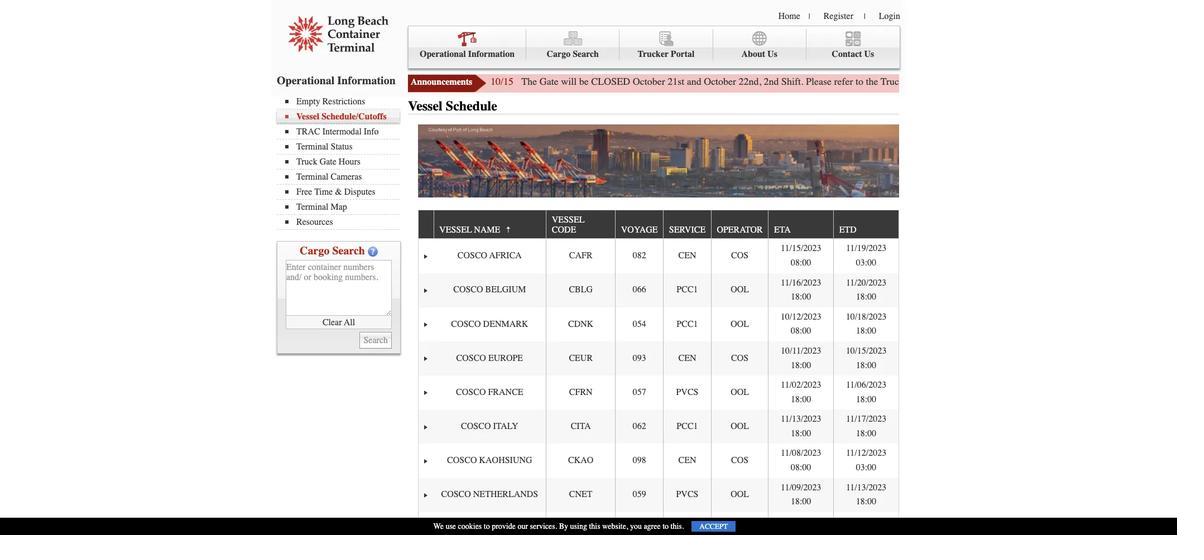 Task type: describe. For each thing, give the bounding box(es) containing it.
11/06/2023 18:00
[[846, 380, 887, 405]]

cos cell for 11/01/2023
[[711, 512, 768, 535]]

cosco africa
[[458, 251, 522, 261]]

ceur
[[569, 353, 593, 363]]

18:00 for 11/09/2023 18:00 cell
[[791, 497, 811, 507]]

us for about us
[[768, 49, 778, 59]]

18:00 for 11/05/2023 18:00 cell
[[856, 531, 877, 535]]

cosco for cosco denmark
[[451, 319, 481, 329]]

pcc1 cell for 054
[[663, 307, 711, 342]]

vessel schedule
[[408, 98, 497, 114]]

register
[[824, 11, 854, 21]]

voyage
[[621, 225, 658, 235]]

truck inside empty restrictions vessel schedule/cutoffs trac intermodal info terminal status truck gate hours terminal cameras free time & disputes terminal map resources
[[296, 157, 317, 167]]

cosco for cosco kaohsiung
[[447, 456, 477, 466]]

098 cell
[[615, 444, 663, 478]]

cosco africa cell
[[433, 239, 546, 273]]

shift.
[[782, 75, 804, 88]]

1 vertical spatial cargo search
[[300, 245, 365, 257]]

cosco netherlands cell
[[433, 478, 546, 512]]

cos for 11/15/2023
[[731, 251, 749, 261]]

cosco for cosco france
[[456, 387, 486, 397]]

hours inside empty restrictions vessel schedule/cutoffs trac intermodal info terminal status truck gate hours terminal cameras free time & disputes terminal map resources
[[339, 157, 361, 167]]

11/13/2023 18:00 for 11/13/2023 18:00 cell to the bottom
[[846, 483, 887, 507]]

11/16/2023 18:00
[[781, 278, 821, 302]]

ckao
[[568, 456, 594, 466]]

cblg
[[569, 285, 593, 295]]

gate inside empty restrictions vessel schedule/cutoffs trac intermodal info terminal status truck gate hours terminal cameras free time & disputes terminal map resources
[[320, 157, 337, 167]]

1 for from the left
[[996, 75, 1008, 88]]

10/15/2023 18:00 cell
[[834, 342, 899, 376]]

cen for 098
[[679, 456, 696, 466]]

0 horizontal spatial operational
[[277, 74, 335, 87]]

ool for 11/09/2023
[[731, 490, 749, 500]]

0 horizontal spatial information
[[337, 74, 396, 87]]

ool cell for 11/16/2023
[[711, 273, 768, 307]]

18:00 for top 11/13/2023 18:00 cell
[[791, 429, 811, 439]]

this
[[589, 522, 600, 531]]

pvcs for 057
[[676, 387, 699, 397]]

service link
[[669, 220, 711, 239]]

cdnk cell
[[546, 307, 615, 342]]

contact
[[832, 49, 862, 59]]

cosco europe cell
[[433, 342, 546, 376]]

europe
[[488, 353, 523, 363]]

cosco oceania cell
[[433, 512, 546, 535]]

11/09/2023 18:00 cell
[[768, 478, 834, 512]]

operational information inside menu bar
[[420, 49, 515, 59]]

web
[[955, 75, 972, 88]]

info
[[364, 127, 379, 137]]

11/01/2023 18:00
[[781, 517, 821, 535]]

using
[[570, 522, 587, 531]]

row containing 11/15/2023 08:00
[[418, 239, 899, 273]]

18:00 for 11/02/2023 18:00 cell
[[791, 394, 811, 405]]

all
[[344, 317, 355, 327]]

11/06/2023 18:00 cell
[[834, 376, 899, 410]]

cosco italy cell
[[433, 410, 546, 444]]

trucker
[[638, 49, 669, 59]]

11/09/2023
[[781, 483, 821, 493]]

cnet cell
[[546, 478, 615, 512]]

closed
[[591, 75, 630, 88]]

11/02/2023 18:00 cell
[[768, 376, 834, 410]]

08:00 for 10/12/2023 08:00
[[791, 326, 811, 336]]

11/20/2023
[[846, 278, 887, 288]]

kaohsiung
[[479, 456, 532, 466]]

time
[[314, 187, 333, 197]]

11/01/2023
[[781, 517, 821, 527]]

066 cell
[[615, 273, 663, 307]]

11/02/2023
[[781, 380, 821, 390]]

2 terminal from the top
[[296, 172, 329, 182]]

2 | from the left
[[864, 12, 866, 21]]

pvcs for 059
[[676, 490, 699, 500]]

restrictions
[[322, 97, 365, 107]]

082
[[633, 251, 646, 261]]

2 october from the left
[[704, 75, 736, 88]]

denmark
[[483, 319, 528, 329]]

cargo inside menu bar
[[547, 49, 571, 59]]

resources
[[296, 217, 333, 227]]

11/17/2023 18:00
[[846, 414, 887, 439]]

cfrn
[[569, 387, 593, 397]]

the
[[522, 75, 537, 88]]

cosco for cosco africa
[[458, 251, 487, 261]]

this.
[[671, 522, 684, 531]]

10/15/2023 18:00
[[846, 346, 887, 370]]

1 october from the left
[[633, 75, 665, 88]]

cosco for cosco belgium
[[453, 285, 483, 295]]

18:00 for 10/11/2023 18:00 cell
[[791, 360, 811, 370]]

us for contact us
[[864, 49, 874, 59]]

11/05/2023 18:00 cell
[[834, 512, 899, 535]]

054 cell
[[615, 307, 663, 342]]

11/20/2023 18:00 cell
[[834, 273, 899, 307]]

&
[[335, 187, 342, 197]]

cosco denmark cell
[[433, 307, 546, 342]]

ool cell for 10/12/2023
[[711, 307, 768, 342]]

ool for 11/16/2023
[[731, 285, 749, 295]]

095
[[633, 524, 646, 534]]

2 for from the left
[[1088, 75, 1100, 88]]

11/15/2023 08:00
[[781, 244, 821, 268]]

057 cell
[[615, 376, 663, 410]]

3 terminal from the top
[[296, 202, 329, 212]]

name
[[474, 225, 500, 235]]

054
[[633, 319, 646, 329]]

announcements
[[411, 77, 472, 87]]

11/17/2023
[[846, 414, 887, 424]]

vessel name
[[439, 225, 500, 235]]

further
[[1010, 75, 1038, 88]]

ool cell for 11/13/2023
[[711, 410, 768, 444]]

Enter container numbers and/ or booking numbers.  text field
[[286, 260, 392, 316]]

empty
[[296, 97, 320, 107]]

cdnk
[[568, 319, 594, 329]]

oceania
[[486, 524, 526, 534]]

10/18/2023 18:00
[[846, 312, 887, 336]]

agree
[[644, 522, 661, 531]]

row containing 11/09/2023 18:00
[[418, 478, 899, 512]]

10/12/2023
[[781, 312, 822, 322]]

coce cell
[[546, 512, 615, 535]]

11/01/2023 18:00 cell
[[768, 512, 834, 535]]

etd link
[[839, 220, 862, 239]]

1 vertical spatial search
[[332, 245, 365, 257]]

2nd
[[764, 75, 779, 88]]

0 vertical spatial 11/13/2023 18:00 cell
[[768, 410, 834, 444]]

etd
[[839, 225, 857, 235]]

code
[[552, 225, 576, 235]]

map
[[331, 202, 347, 212]]

refer
[[834, 75, 853, 88]]

by
[[559, 522, 568, 531]]

ceur cell
[[546, 342, 615, 376]]

cosco for cosco europe
[[456, 353, 486, 363]]

pcc1 cell for 066
[[663, 273, 711, 307]]

terminal cameras link
[[285, 172, 400, 182]]

1 vertical spatial cargo
[[300, 245, 330, 257]]

clear all button
[[286, 316, 392, 329]]

11/13/2023 for 11/13/2023 18:00 cell to the bottom
[[846, 483, 887, 493]]

cosco denmark
[[451, 319, 528, 329]]

18:00 for 11/06/2023 18:00 cell
[[856, 394, 877, 405]]

ool for 11/13/2023
[[731, 422, 749, 432]]

voyage link
[[621, 220, 663, 239]]

eta link
[[774, 220, 796, 239]]

website,
[[602, 522, 628, 531]]

10/11/2023
[[781, 346, 821, 356]]

schedule/cutoffs
[[322, 112, 387, 122]]

vessel inside empty restrictions vessel schedule/cutoffs trac intermodal info terminal status truck gate hours terminal cameras free time & disputes terminal map resources
[[296, 112, 319, 122]]

row containing 11/02/2023 18:00
[[418, 376, 899, 410]]

disputes
[[344, 187, 376, 197]]

cosco for cosco netherlands
[[441, 490, 471, 500]]

11/17/2023 18:00 cell
[[834, 410, 899, 444]]

cafr cell
[[546, 239, 615, 273]]

082 cell
[[615, 239, 663, 273]]

netherlands
[[473, 490, 538, 500]]

operator link
[[717, 220, 768, 239]]

cfrn cell
[[546, 376, 615, 410]]

098
[[633, 456, 646, 466]]

vessel for code
[[552, 215, 585, 225]]



Task type: locate. For each thing, give the bounding box(es) containing it.
1 terminal from the top
[[296, 142, 329, 152]]

hours up the cameras
[[339, 157, 361, 167]]

cita
[[571, 422, 591, 432]]

terminal up free
[[296, 172, 329, 182]]

cosco
[[458, 251, 487, 261], [453, 285, 483, 295], [451, 319, 481, 329], [456, 353, 486, 363], [456, 387, 486, 397], [461, 422, 491, 432], [447, 456, 477, 466], [441, 490, 471, 500], [454, 524, 483, 534]]

details
[[1059, 75, 1086, 88]]

2 cen from the top
[[679, 353, 696, 363]]

search inside menu bar
[[573, 49, 599, 59]]

08:00 down 10/12/2023
[[791, 326, 811, 336]]

ool cell for 11/02/2023
[[711, 376, 768, 410]]

11/12/2023
[[846, 449, 887, 459]]

08:00 inside 11/15/2023 08:00
[[791, 258, 811, 268]]

1 vertical spatial pcc1
[[677, 319, 698, 329]]

terminal status link
[[285, 142, 400, 152]]

18:00 down 11/20/2023
[[856, 292, 877, 302]]

08:00
[[791, 258, 811, 268], [791, 326, 811, 336], [791, 463, 811, 473]]

10/15/2023
[[846, 346, 887, 356]]

cosco belgium cell
[[433, 273, 546, 307]]

cargo
[[547, 49, 571, 59], [300, 245, 330, 257]]

row containing 11/01/2023 18:00
[[418, 512, 899, 535]]

october left 21st
[[633, 75, 665, 88]]

vessel for name
[[439, 225, 472, 235]]

11/13/2023 18:00 cell up 11/05/2023 on the right bottom of page
[[834, 478, 899, 512]]

1 horizontal spatial to
[[663, 522, 669, 531]]

cen cell down service
[[663, 239, 711, 273]]

18:00 down the 10/15/2023 at the bottom of page
[[856, 360, 877, 370]]

terminal down trac
[[296, 142, 329, 152]]

use
[[446, 522, 456, 531]]

1 vertical spatial pvcs
[[676, 490, 699, 500]]

accept button
[[692, 521, 736, 532]]

free
[[296, 187, 312, 197]]

search up be
[[573, 49, 599, 59]]

october right and
[[704, 75, 736, 88]]

0 vertical spatial search
[[573, 49, 599, 59]]

18:00 inside the 11/02/2023 18:00
[[791, 394, 811, 405]]

5 row from the top
[[418, 342, 899, 376]]

cosco netherlands
[[441, 490, 538, 500]]

for right page
[[996, 75, 1008, 88]]

1 horizontal spatial october
[[704, 75, 736, 88]]

for
[[996, 75, 1008, 88], [1088, 75, 1100, 88]]

cosco right we at the left bottom of the page
[[454, 524, 483, 534]]

1 vertical spatial terminal
[[296, 172, 329, 182]]

3 cen cell from the top
[[663, 444, 711, 478]]

2 pcc1 from the top
[[677, 319, 698, 329]]

11/16/2023 18:00 cell
[[768, 273, 834, 307]]

5 ool from the top
[[731, 490, 749, 500]]

cosco up the use
[[441, 490, 471, 500]]

0 vertical spatial 08:00
[[791, 258, 811, 268]]

empty restrictions link
[[285, 97, 400, 107]]

11/13/2023 down 11/02/2023 18:00 cell
[[781, 414, 821, 424]]

10/11/2023 18:00
[[781, 346, 821, 370]]

1 vertical spatial 11/13/2023 18:00
[[846, 483, 887, 507]]

2 cen cell from the top
[[663, 342, 711, 376]]

1 horizontal spatial information
[[468, 49, 515, 59]]

pcc1 cell right '054' in the right of the page
[[663, 307, 711, 342]]

0 horizontal spatial us
[[768, 49, 778, 59]]

contact us
[[832, 49, 874, 59]]

cosco down vessel name
[[458, 251, 487, 261]]

11/19/2023 03:00
[[846, 244, 887, 268]]

18:00 inside 10/18/2023 18:00
[[856, 326, 877, 336]]

terminal
[[296, 142, 329, 152], [296, 172, 329, 182], [296, 202, 329, 212]]

08:00 for 11/08/2023 08:00
[[791, 463, 811, 473]]

0 horizontal spatial cargo
[[300, 245, 330, 257]]

trucker portal
[[638, 49, 695, 59]]

1 horizontal spatial vessel
[[408, 98, 443, 114]]

095 cell
[[615, 512, 663, 535]]

tree grid containing vessel code
[[418, 210, 899, 535]]

october
[[633, 75, 665, 88], [704, 75, 736, 88]]

11/15/2023
[[781, 244, 821, 254]]

cosco for cosco italy
[[461, 422, 491, 432]]

1 cen from the top
[[679, 251, 696, 261]]

1 horizontal spatial search
[[573, 49, 599, 59]]

18:00 down 11/05/2023 on the right bottom of page
[[856, 531, 877, 535]]

1 vertical spatial 08:00
[[791, 326, 811, 336]]

cen right 098
[[679, 456, 696, 466]]

11/13/2023 18:00 cell up 11/08/2023
[[768, 410, 834, 444]]

18:00 down 11/01/2023
[[791, 531, 811, 535]]

0 horizontal spatial 11/13/2023
[[781, 414, 821, 424]]

row group
[[418, 239, 899, 535]]

pcc1 right 062
[[677, 422, 698, 432]]

1 cos from the top
[[731, 251, 749, 261]]

pcc1 for 062
[[677, 422, 698, 432]]

gate left web
[[907, 75, 926, 88]]

cnet
[[569, 490, 593, 500]]

4 ool from the top
[[731, 422, 749, 432]]

africa
[[489, 251, 522, 261]]

vessel name link
[[439, 220, 519, 239]]

about us
[[742, 49, 778, 59]]

0 horizontal spatial hours
[[339, 157, 361, 167]]

cos cell for 10/11/2023
[[711, 342, 768, 376]]

18:00 for 11/17/2023 18:00 cell
[[856, 429, 877, 439]]

18:00 for 11/13/2023 18:00 cell to the bottom
[[856, 497, 877, 507]]

cosco left italy
[[461, 422, 491, 432]]

hours left web
[[928, 75, 953, 88]]

you
[[630, 522, 642, 531]]

truck down trac
[[296, 157, 317, 167]]

11/15/2023 08:00 cell
[[768, 239, 834, 273]]

cen for 093
[[679, 353, 696, 363]]

cargo search down resources link
[[300, 245, 365, 257]]

to left this.
[[663, 522, 669, 531]]

schedule
[[446, 98, 497, 114]]

pcc1 for 066
[[677, 285, 698, 295]]

1 us from the left
[[768, 49, 778, 59]]

2 cos cell from the top
[[711, 342, 768, 376]]

page
[[975, 75, 994, 88]]

gate
[[1040, 75, 1057, 88]]

pcc1 right '054' in the right of the page
[[677, 319, 698, 329]]

pcc1 right "066"
[[677, 285, 698, 295]]

about
[[742, 49, 765, 59]]

18:00 down 10/11/2023
[[791, 360, 811, 370]]

0 vertical spatial cargo search
[[547, 49, 599, 59]]

0 vertical spatial 11/13/2023
[[781, 414, 821, 424]]

4 cos cell from the top
[[711, 512, 768, 535]]

3 08:00 from the top
[[791, 463, 811, 473]]

cen cell for 098
[[663, 444, 711, 478]]

0 horizontal spatial |
[[809, 12, 810, 21]]

0 horizontal spatial cargo search
[[300, 245, 365, 257]]

pvcs right 057
[[676, 387, 699, 397]]

1 horizontal spatial us
[[864, 49, 874, 59]]

7 row from the top
[[418, 410, 899, 444]]

1 pvcs from the top
[[676, 387, 699, 397]]

to right refer
[[856, 75, 864, 88]]

information up 10/15
[[468, 49, 515, 59]]

operational up the empty
[[277, 74, 335, 87]]

08:00 down 11/08/2023
[[791, 463, 811, 473]]

us right contact
[[864, 49, 874, 59]]

11/13/2023 for top 11/13/2023 18:00 cell
[[781, 414, 821, 424]]

2 vertical spatial pcc1
[[677, 422, 698, 432]]

18:00 inside 11/01/2023 18:00
[[791, 531, 811, 535]]

cargo search
[[547, 49, 599, 59], [300, 245, 365, 257]]

please
[[806, 75, 832, 88]]

2 the from the left
[[1102, 75, 1115, 88]]

18:00 down 11/02/2023
[[791, 394, 811, 405]]

cos for 11/01/2023
[[731, 524, 749, 534]]

vessel code
[[552, 215, 585, 235]]

cosco left belgium
[[453, 285, 483, 295]]

1 horizontal spatial for
[[1088, 75, 1100, 88]]

cen for 082
[[679, 251, 696, 261]]

1 vertical spatial operational information
[[277, 74, 396, 87]]

our
[[518, 522, 528, 531]]

18:00 inside 10/11/2023 18:00
[[791, 360, 811, 370]]

3 cos from the top
[[731, 456, 749, 466]]

belgium
[[485, 285, 526, 295]]

10/15
[[491, 75, 514, 88]]

10/18/2023
[[846, 312, 887, 322]]

2 cos from the top
[[731, 353, 749, 363]]

cosco left france
[[456, 387, 486, 397]]

11/13/2023 18:00 for top 11/13/2023 18:00 cell
[[781, 414, 821, 439]]

operational information up 'empty restrictions' link
[[277, 74, 396, 87]]

row containing 11/08/2023 08:00
[[418, 444, 899, 478]]

0 horizontal spatial 11/13/2023 18:00
[[781, 414, 821, 439]]

cos cell for 11/15/2023
[[711, 239, 768, 273]]

093 cell
[[615, 342, 663, 376]]

cosco france cell
[[433, 376, 546, 410]]

11/16/2023
[[781, 278, 821, 288]]

18:00 for 10/18/2023 18:00 cell
[[856, 326, 877, 336]]

18:00 for 11/01/2023 18:00 cell
[[791, 531, 811, 535]]

4 ool cell from the top
[[711, 410, 768, 444]]

cen cell right agree
[[663, 512, 711, 535]]

operational information up announcements
[[420, 49, 515, 59]]

cen left accept
[[679, 524, 696, 534]]

vessel down announcements
[[408, 98, 443, 114]]

18:00 for 10/15/2023 18:00 cell
[[856, 360, 877, 370]]

| left "login" link on the right of page
[[864, 12, 866, 21]]

row containing 11/13/2023 18:00
[[418, 410, 899, 444]]

row containing 10/11/2023 18:00
[[418, 342, 899, 376]]

0 vertical spatial pvcs
[[676, 387, 699, 397]]

062
[[633, 422, 646, 432]]

2 pvcs cell from the top
[[663, 478, 711, 512]]

5 ool cell from the top
[[711, 478, 768, 512]]

0 horizontal spatial operational information
[[277, 74, 396, 87]]

2 pcc1 cell from the top
[[663, 307, 711, 342]]

03:00 for 11/12/2023 03:00
[[856, 463, 877, 473]]

| right "home" link
[[809, 12, 810, 21]]

0 horizontal spatial search
[[332, 245, 365, 257]]

terminal up resources
[[296, 202, 329, 212]]

cen cell
[[663, 239, 711, 273], [663, 342, 711, 376], [663, 444, 711, 478], [663, 512, 711, 535]]

2 pvcs from the top
[[676, 490, 699, 500]]

cargo down resources
[[300, 245, 330, 257]]

cen cell for 082
[[663, 239, 711, 273]]

059 cell
[[615, 478, 663, 512]]

03:00 down 11/12/2023
[[856, 463, 877, 473]]

2 horizontal spatial gate
[[907, 75, 926, 88]]

18:00 down 11/06/2023
[[856, 394, 877, 405]]

2 08:00 from the top
[[791, 326, 811, 336]]

03:00 for 11/19/2023 03:00
[[856, 258, 877, 268]]

11/13/2023 18:00 up 11/05/2023 on the right bottom of page
[[846, 483, 887, 507]]

1 horizontal spatial cargo
[[547, 49, 571, 59]]

cblg cell
[[546, 273, 615, 307]]

ool for 10/12/2023
[[731, 319, 749, 329]]

1 pcc1 cell from the top
[[663, 273, 711, 307]]

8 row from the top
[[418, 444, 899, 478]]

11/13/2023 18:00
[[781, 414, 821, 439], [846, 483, 887, 507]]

11/08/2023 08:00 cell
[[768, 444, 834, 478]]

the right refer
[[866, 75, 878, 88]]

1 vertical spatial menu bar
[[277, 95, 405, 230]]

pcc1 cell right 062
[[663, 410, 711, 444]]

18:00 inside "11/17/2023 18:00"
[[856, 429, 877, 439]]

0 vertical spatial pvcs cell
[[663, 376, 711, 410]]

cen cell right 093
[[663, 342, 711, 376]]

information inside menu bar
[[468, 49, 515, 59]]

gate
[[540, 75, 559, 88], [907, 75, 926, 88], [320, 157, 337, 167]]

menu bar containing operational information
[[408, 26, 900, 69]]

1 vertical spatial pvcs cell
[[663, 478, 711, 512]]

pcc1 cell for 062
[[663, 410, 711, 444]]

cosco left the 'denmark'
[[451, 319, 481, 329]]

3 cos cell from the top
[[711, 444, 768, 478]]

03:00 inside 11/12/2023 03:00
[[856, 463, 877, 473]]

us inside "about us" link
[[768, 49, 778, 59]]

0 vertical spatial truck
[[881, 75, 904, 88]]

operator
[[717, 225, 763, 235]]

08:00 for 11/15/2023 08:00
[[791, 258, 811, 268]]

1 horizontal spatial truck
[[881, 75, 904, 88]]

cargo up will
[[547, 49, 571, 59]]

11/13/2023 down "11/12/2023 03:00" cell
[[846, 483, 887, 493]]

0 horizontal spatial the
[[866, 75, 878, 88]]

1 horizontal spatial menu bar
[[408, 26, 900, 69]]

search down resources link
[[332, 245, 365, 257]]

11/12/2023 03:00 cell
[[834, 444, 899, 478]]

08:00 inside 10/12/2023 08:00
[[791, 326, 811, 336]]

ool for 11/02/2023
[[731, 387, 749, 397]]

login link
[[879, 11, 900, 21]]

pvcs cell for 057
[[663, 376, 711, 410]]

pcc1 for 054
[[677, 319, 698, 329]]

vessel down the empty
[[296, 112, 319, 122]]

pcc1 cell right "066"
[[663, 273, 711, 307]]

and
[[687, 75, 701, 88]]

row containing vessel code
[[418, 210, 899, 239]]

us right about
[[768, 49, 778, 59]]

intermodal
[[322, 127, 362, 137]]

cen right 093
[[679, 353, 696, 363]]

cosco kaohsiung cell
[[433, 444, 546, 478]]

0 horizontal spatial gate
[[320, 157, 337, 167]]

0 vertical spatial operational information
[[420, 49, 515, 59]]

vessel left name
[[439, 225, 472, 235]]

menu bar
[[408, 26, 900, 69], [277, 95, 405, 230]]

vessel up the cafr
[[552, 215, 585, 225]]

0 horizontal spatial vessel
[[296, 112, 319, 122]]

1 horizontal spatial operational
[[420, 49, 466, 59]]

11/02/2023 18:00
[[781, 380, 821, 405]]

1 08:00 from the top
[[791, 258, 811, 268]]

1 03:00 from the top
[[856, 258, 877, 268]]

3 ool from the top
[[731, 387, 749, 397]]

gate down the status
[[320, 157, 337, 167]]

eta
[[774, 225, 791, 235]]

1 vertical spatial 03:00
[[856, 463, 877, 473]]

1 horizontal spatial 11/13/2023 18:00
[[846, 483, 887, 507]]

1 pvcs cell from the top
[[663, 376, 711, 410]]

italy
[[493, 422, 518, 432]]

2 ool from the top
[[731, 319, 749, 329]]

4 row from the top
[[418, 307, 899, 342]]

search
[[573, 49, 599, 59], [332, 245, 365, 257]]

cen cell for 093
[[663, 342, 711, 376]]

10/15 the gate will be closed october 21st and october 22nd, 2nd shift. please refer to the truck gate hours web page for further gate details for the week.
[[491, 75, 1141, 88]]

1 vertical spatial hours
[[339, 157, 361, 167]]

18:00 down the 10/18/2023
[[856, 326, 877, 336]]

11/09/2023 18:00
[[781, 483, 821, 507]]

1 row from the top
[[418, 210, 899, 239]]

18:00 down 11/09/2023 at right bottom
[[791, 497, 811, 507]]

6 row from the top
[[418, 376, 899, 410]]

18:00 inside 11/16/2023 18:00
[[791, 292, 811, 302]]

18:00 up 11/05/2023 on the right bottom of page
[[856, 497, 877, 507]]

1 cos cell from the top
[[711, 239, 768, 273]]

cargo search inside menu bar
[[547, 49, 599, 59]]

10 row from the top
[[418, 512, 899, 535]]

services.
[[530, 522, 557, 531]]

18:00 inside '11/20/2023 18:00'
[[856, 292, 877, 302]]

1 the from the left
[[866, 75, 878, 88]]

the left the week.
[[1102, 75, 1115, 88]]

11/19/2023 03:00 cell
[[834, 239, 899, 273]]

row group containing 11/15/2023 08:00
[[418, 239, 899, 535]]

accept
[[700, 522, 728, 531]]

1 horizontal spatial cargo search
[[547, 49, 599, 59]]

information up restrictions
[[337, 74, 396, 87]]

0 vertical spatial operational
[[420, 49, 466, 59]]

08:00 inside 11/08/2023 08:00
[[791, 463, 811, 473]]

0 horizontal spatial for
[[996, 75, 1008, 88]]

tree grid
[[418, 210, 899, 535]]

10/18/2023 18:00 cell
[[834, 307, 899, 342]]

0 vertical spatial information
[[468, 49, 515, 59]]

trucker portal link
[[620, 29, 713, 61]]

18:00 up 11/08/2023
[[791, 429, 811, 439]]

cameras
[[331, 172, 362, 182]]

0 horizontal spatial menu bar
[[277, 95, 405, 230]]

pcc1
[[677, 285, 698, 295], [677, 319, 698, 329], [677, 422, 698, 432]]

18:00 down 11/16/2023
[[791, 292, 811, 302]]

gate right the
[[540, 75, 559, 88]]

2 vertical spatial 08:00
[[791, 463, 811, 473]]

1 horizontal spatial operational information
[[420, 49, 515, 59]]

the
[[866, 75, 878, 88], [1102, 75, 1115, 88]]

operational
[[420, 49, 466, 59], [277, 74, 335, 87]]

cos cell
[[711, 239, 768, 273], [711, 342, 768, 376], [711, 444, 768, 478], [711, 512, 768, 535]]

9 row from the top
[[418, 478, 899, 512]]

18:00 inside 10/15/2023 18:00
[[856, 360, 877, 370]]

operational up announcements
[[420, 49, 466, 59]]

us inside contact us link
[[864, 49, 874, 59]]

3 pcc1 from the top
[[677, 422, 698, 432]]

0 vertical spatial hours
[[928, 75, 953, 88]]

11/13/2023 18:00 cell
[[768, 410, 834, 444], [834, 478, 899, 512]]

4 cos from the top
[[731, 524, 749, 534]]

1 pcc1 from the top
[[677, 285, 698, 295]]

free time & disputes link
[[285, 187, 400, 197]]

2 us from the left
[[864, 49, 874, 59]]

18:00 inside 11/06/2023 18:00
[[856, 394, 877, 405]]

10/12/2023 08:00 cell
[[768, 307, 834, 342]]

trac intermodal info link
[[285, 127, 400, 137]]

0 horizontal spatial to
[[484, 522, 490, 531]]

062 cell
[[615, 410, 663, 444]]

truck right refer
[[881, 75, 904, 88]]

1 horizontal spatial gate
[[540, 75, 559, 88]]

1 horizontal spatial 11/13/2023
[[846, 483, 887, 493]]

to right cookies
[[484, 522, 490, 531]]

057
[[633, 387, 646, 397]]

1 vertical spatial information
[[337, 74, 396, 87]]

cosco for cosco oceania
[[454, 524, 483, 534]]

18:00 down 11/17/2023
[[856, 429, 877, 439]]

ool cell
[[711, 273, 768, 307], [711, 307, 768, 342], [711, 376, 768, 410], [711, 410, 768, 444], [711, 478, 768, 512]]

11/13/2023
[[781, 414, 821, 424], [846, 483, 887, 493]]

cen down service
[[679, 251, 696, 261]]

4 cen cell from the top
[[663, 512, 711, 535]]

03:00 down 11/19/2023
[[856, 258, 877, 268]]

10/11/2023 18:00 cell
[[768, 342, 834, 376]]

|
[[809, 12, 810, 21], [864, 12, 866, 21]]

3 row from the top
[[418, 273, 899, 307]]

cen cell right 098
[[663, 444, 711, 478]]

cos for 10/11/2023
[[731, 353, 749, 363]]

for right the details
[[1088, 75, 1100, 88]]

11/12/2023 03:00
[[846, 449, 887, 473]]

pvcs cell
[[663, 376, 711, 410], [663, 478, 711, 512]]

1 vertical spatial 11/13/2023
[[846, 483, 887, 493]]

0 vertical spatial terminal
[[296, 142, 329, 152]]

1 horizontal spatial vessel
[[552, 215, 585, 225]]

pvcs cell right 057
[[663, 376, 711, 410]]

menu bar containing empty restrictions
[[277, 95, 405, 230]]

cargo search link
[[527, 29, 620, 61]]

0 vertical spatial 11/13/2023 18:00
[[781, 414, 821, 439]]

cargo search up will
[[547, 49, 599, 59]]

18:00 for 11/16/2023 18:00 cell
[[791, 292, 811, 302]]

1 horizontal spatial |
[[864, 12, 866, 21]]

2 row from the top
[[418, 239, 899, 273]]

3 pcc1 cell from the top
[[663, 410, 711, 444]]

18:00 inside 11/05/2023 18:00
[[856, 531, 877, 535]]

row containing 10/12/2023 08:00
[[418, 307, 899, 342]]

cafr
[[569, 251, 593, 261]]

0 vertical spatial pcc1
[[677, 285, 698, 295]]

3 ool cell from the top
[[711, 376, 768, 410]]

portal
[[671, 49, 695, 59]]

cen cell for 095
[[663, 512, 711, 535]]

pvcs up this.
[[676, 490, 699, 500]]

1 vertical spatial truck
[[296, 157, 317, 167]]

1 | from the left
[[809, 12, 810, 21]]

None submit
[[360, 332, 392, 349]]

11/05/2023
[[846, 517, 887, 527]]

coce
[[569, 524, 593, 534]]

pvcs cell up this.
[[663, 478, 711, 512]]

11/08/2023 08:00
[[781, 449, 821, 473]]

11/13/2023 18:00 up 11/08/2023
[[781, 414, 821, 439]]

1 cen cell from the top
[[663, 239, 711, 273]]

pcc1 cell
[[663, 273, 711, 307], [663, 307, 711, 342], [663, 410, 711, 444]]

18:00 for 11/20/2023 18:00 cell on the right bottom
[[856, 292, 877, 302]]

cosco left europe
[[456, 353, 486, 363]]

ckao cell
[[546, 444, 615, 478]]

2 03:00 from the top
[[856, 463, 877, 473]]

empty restrictions vessel schedule/cutoffs trac intermodal info terminal status truck gate hours terminal cameras free time & disputes terminal map resources
[[296, 97, 387, 227]]

1 vertical spatial operational
[[277, 74, 335, 87]]

03:00 inside 11/19/2023 03:00
[[856, 258, 877, 268]]

1 ool from the top
[[731, 285, 749, 295]]

0 horizontal spatial vessel
[[439, 225, 472, 235]]

cen for 095
[[679, 524, 696, 534]]

0 vertical spatial cargo
[[547, 49, 571, 59]]

cita cell
[[546, 410, 615, 444]]

cosco down cosco italy cell
[[447, 456, 477, 466]]

login
[[879, 11, 900, 21]]

0 horizontal spatial truck
[[296, 157, 317, 167]]

cosco europe
[[456, 353, 523, 363]]

cos cell for 11/08/2023
[[711, 444, 768, 478]]

row
[[418, 210, 899, 239], [418, 239, 899, 273], [418, 273, 899, 307], [418, 307, 899, 342], [418, 342, 899, 376], [418, 376, 899, 410], [418, 410, 899, 444], [418, 444, 899, 478], [418, 478, 899, 512], [418, 512, 899, 535]]

18:00 inside 11/09/2023 18:00
[[791, 497, 811, 507]]

week.
[[1117, 75, 1141, 88]]

cosco oceania
[[454, 524, 526, 534]]

home link
[[779, 11, 800, 21]]

0 horizontal spatial october
[[633, 75, 665, 88]]

11/19/2023
[[846, 244, 887, 254]]

cos for 11/08/2023
[[731, 456, 749, 466]]

2 vertical spatial terminal
[[296, 202, 329, 212]]

pvcs cell for 059
[[663, 478, 711, 512]]

4 cen from the top
[[679, 524, 696, 534]]

2 horizontal spatial to
[[856, 75, 864, 88]]

1 horizontal spatial hours
[[928, 75, 953, 88]]

0 vertical spatial menu bar
[[408, 26, 900, 69]]

08:00 down 11/15/2023
[[791, 258, 811, 268]]

1 ool cell from the top
[[711, 273, 768, 307]]

3 cen from the top
[[679, 456, 696, 466]]

will
[[561, 75, 577, 88]]

0 vertical spatial 03:00
[[856, 258, 877, 268]]

1 vertical spatial 11/13/2023 18:00 cell
[[834, 478, 899, 512]]

2 ool cell from the top
[[711, 307, 768, 342]]

row containing 11/16/2023 18:00
[[418, 273, 899, 307]]

ool cell for 11/09/2023
[[711, 478, 768, 512]]

1 horizontal spatial the
[[1102, 75, 1115, 88]]



Task type: vqa. For each thing, say whether or not it's contained in the screenshot.


